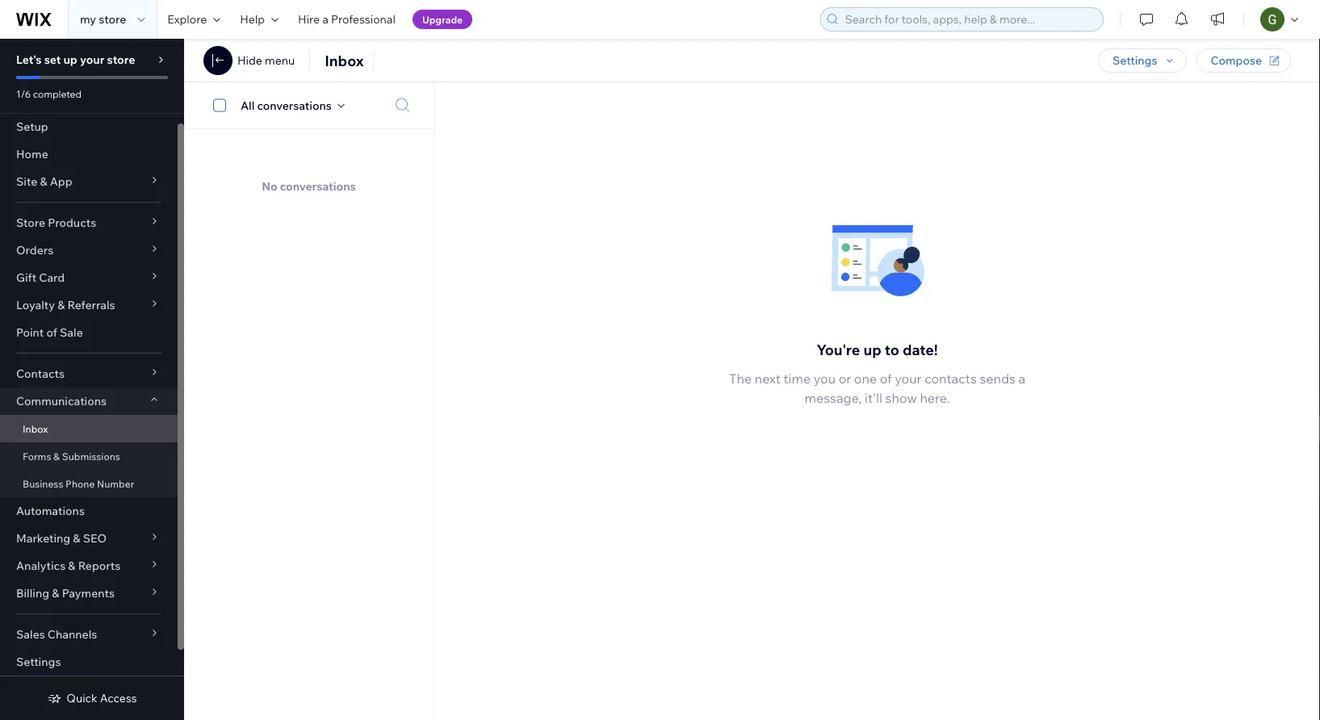 Task type: describe. For each thing, give the bounding box(es) containing it.
orders
[[16, 243, 53, 257]]

let's
[[16, 52, 42, 67]]

site & app button
[[0, 168, 178, 195]]

menu
[[265, 53, 295, 67]]

all conversations
[[241, 98, 332, 112]]

you're up to date!
[[817, 340, 938, 359]]

billing & payments
[[16, 586, 115, 600]]

card
[[39, 271, 65, 285]]

sidebar element
[[0, 39, 184, 720]]

0 horizontal spatial a
[[322, 12, 329, 26]]

settings link
[[0, 649, 178, 676]]

seo
[[83, 531, 107, 546]]

next
[[755, 371, 781, 387]]

forms & submissions link
[[0, 443, 178, 470]]

inbox link
[[0, 415, 178, 443]]

forms & submissions
[[23, 450, 120, 462]]

business phone number link
[[0, 470, 178, 498]]

site & app
[[16, 174, 72, 189]]

your inside the next time you or one of your contacts sends a message, it'll show here.
[[895, 371, 922, 387]]

store products
[[16, 216, 96, 230]]

show
[[886, 390, 917, 406]]

gift
[[16, 271, 36, 285]]

let's set up your store
[[16, 52, 135, 67]]

quick
[[66, 691, 97, 705]]

site
[[16, 174, 37, 189]]

my store
[[80, 12, 126, 26]]

the next time you or one of your contacts sends a message, it'll show here.
[[729, 371, 1026, 406]]

setup link
[[0, 113, 178, 141]]

0 vertical spatial store
[[99, 12, 126, 26]]

1/6
[[16, 88, 31, 100]]

marketing & seo button
[[0, 525, 178, 552]]

contacts
[[925, 371, 977, 387]]

set
[[44, 52, 61, 67]]

sales channels
[[16, 628, 97, 642]]

hide menu button down help
[[204, 46, 295, 75]]

1 horizontal spatial inbox
[[325, 51, 364, 69]]

store
[[16, 216, 45, 230]]

point
[[16, 325, 44, 340]]

here.
[[920, 390, 950, 406]]

communications
[[16, 394, 107, 408]]

hide
[[237, 53, 262, 67]]

of inside the next time you or one of your contacts sends a message, it'll show here.
[[880, 371, 892, 387]]

business phone number
[[23, 478, 134, 490]]

& for analytics
[[68, 559, 76, 573]]

point of sale
[[16, 325, 83, 340]]

submissions
[[62, 450, 120, 462]]

contacts
[[16, 367, 65, 381]]

hide menu
[[237, 53, 295, 67]]

home
[[16, 147, 48, 161]]

help button
[[230, 0, 288, 39]]

or
[[839, 371, 851, 387]]

& for billing
[[52, 586, 59, 600]]

hire
[[298, 12, 320, 26]]

all
[[241, 98, 255, 112]]

my
[[80, 12, 96, 26]]

& for site
[[40, 174, 47, 189]]

marketing & seo
[[16, 531, 107, 546]]

upgrade button
[[413, 10, 473, 29]]

conversations for all conversations
[[257, 98, 332, 112]]

inbox inside sidebar element
[[23, 423, 48, 435]]

analytics
[[16, 559, 66, 573]]

Search for tools, apps, help & more... field
[[840, 8, 1098, 31]]

access
[[100, 691, 137, 705]]

the
[[729, 371, 752, 387]]

no
[[262, 179, 277, 193]]

hire a professional
[[298, 12, 396, 26]]

phone
[[66, 478, 95, 490]]

sales
[[16, 628, 45, 642]]



Task type: vqa. For each thing, say whether or not it's contained in the screenshot.
Polls link
no



Task type: locate. For each thing, give the bounding box(es) containing it.
& right site
[[40, 174, 47, 189]]

& inside marketing & seo dropdown button
[[73, 531, 80, 546]]

forms
[[23, 450, 51, 462]]

reports
[[78, 559, 121, 573]]

inbox up forms
[[23, 423, 48, 435]]

None checkbox
[[204, 96, 241, 115]]

& right "loyalty"
[[57, 298, 65, 312]]

& inside the analytics & reports popup button
[[68, 559, 76, 573]]

you're
[[817, 340, 860, 359]]

your inside sidebar element
[[80, 52, 104, 67]]

conversations
[[257, 98, 332, 112], [280, 179, 356, 193]]

billing & payments button
[[0, 580, 178, 607]]

1/6 completed
[[16, 88, 82, 100]]

settings for settings link
[[16, 655, 61, 669]]

0 vertical spatial up
[[63, 52, 77, 67]]

hire a professional link
[[288, 0, 405, 39]]

completed
[[33, 88, 82, 100]]

store right my
[[99, 12, 126, 26]]

1 vertical spatial inbox
[[23, 423, 48, 435]]

professional
[[331, 12, 396, 26]]

hide menu button down the help button
[[237, 53, 295, 68]]

home link
[[0, 141, 178, 168]]

of right one
[[880, 371, 892, 387]]

orders button
[[0, 237, 178, 264]]

loyalty & referrals
[[16, 298, 115, 312]]

upgrade
[[422, 13, 463, 25]]

conversations right no
[[280, 179, 356, 193]]

1 horizontal spatial your
[[895, 371, 922, 387]]

point of sale link
[[0, 319, 178, 346]]

quick access
[[66, 691, 137, 705]]

0 horizontal spatial your
[[80, 52, 104, 67]]

1 horizontal spatial of
[[880, 371, 892, 387]]

communications button
[[0, 388, 178, 415]]

marketing
[[16, 531, 70, 546]]

one
[[854, 371, 877, 387]]

settings for settings button
[[1113, 53, 1158, 67]]

store
[[99, 12, 126, 26], [107, 52, 135, 67]]

settings inside sidebar element
[[16, 655, 61, 669]]

analytics & reports
[[16, 559, 121, 573]]

& inside site & app dropdown button
[[40, 174, 47, 189]]

& left reports
[[68, 559, 76, 573]]

1 vertical spatial settings
[[16, 655, 61, 669]]

settings button
[[1098, 48, 1187, 73]]

0 horizontal spatial settings
[[16, 655, 61, 669]]

0 horizontal spatial of
[[46, 325, 57, 340]]

0 horizontal spatial inbox
[[23, 423, 48, 435]]

up
[[63, 52, 77, 67], [864, 340, 882, 359]]

1 vertical spatial a
[[1019, 371, 1026, 387]]

referrals
[[67, 298, 115, 312]]

hide menu button
[[204, 46, 295, 75], [237, 53, 295, 68]]

0 vertical spatial settings
[[1113, 53, 1158, 67]]

conversations right all
[[257, 98, 332, 112]]

app
[[50, 174, 72, 189]]

payments
[[62, 586, 115, 600]]

no conversations
[[262, 179, 356, 193]]

your up show
[[895, 371, 922, 387]]

1 vertical spatial store
[[107, 52, 135, 67]]

products
[[48, 216, 96, 230]]

1 horizontal spatial settings
[[1113, 53, 1158, 67]]

a right sends
[[1019, 371, 1026, 387]]

& for marketing
[[73, 531, 80, 546]]

settings inside button
[[1113, 53, 1158, 67]]

1 vertical spatial up
[[864, 340, 882, 359]]

setup
[[16, 120, 48, 134]]

it'll
[[865, 390, 883, 406]]

to
[[885, 340, 900, 359]]

& for forms
[[53, 450, 60, 462]]

explore
[[167, 12, 207, 26]]

date!
[[903, 340, 938, 359]]

sales channels button
[[0, 621, 178, 649]]

a
[[322, 12, 329, 26], [1019, 371, 1026, 387]]

compose
[[1211, 53, 1262, 67]]

1 horizontal spatial up
[[864, 340, 882, 359]]

& for loyalty
[[57, 298, 65, 312]]

billing
[[16, 586, 49, 600]]

message,
[[805, 390, 862, 406]]

& right billing
[[52, 586, 59, 600]]

inbox down hire a professional link
[[325, 51, 364, 69]]

up left to
[[864, 340, 882, 359]]

compose button
[[1196, 48, 1291, 73]]

0 vertical spatial your
[[80, 52, 104, 67]]

time
[[784, 371, 811, 387]]

0 vertical spatial of
[[46, 325, 57, 340]]

you
[[814, 371, 836, 387]]

0 horizontal spatial up
[[63, 52, 77, 67]]

of
[[46, 325, 57, 340], [880, 371, 892, 387]]

0 vertical spatial a
[[322, 12, 329, 26]]

store products button
[[0, 209, 178, 237]]

channels
[[48, 628, 97, 642]]

& inside billing & payments popup button
[[52, 586, 59, 600]]

quick access button
[[47, 691, 137, 706]]

contacts button
[[0, 360, 178, 388]]

help
[[240, 12, 265, 26]]

store inside sidebar element
[[107, 52, 135, 67]]

up inside sidebar element
[[63, 52, 77, 67]]

sale
[[60, 325, 83, 340]]

of left sale
[[46, 325, 57, 340]]

loyalty
[[16, 298, 55, 312]]

0 vertical spatial conversations
[[257, 98, 332, 112]]

settings
[[1113, 53, 1158, 67], [16, 655, 61, 669]]

your right 'set'
[[80, 52, 104, 67]]

up right 'set'
[[63, 52, 77, 67]]

sends
[[980, 371, 1016, 387]]

analytics & reports button
[[0, 552, 178, 580]]

store down the my store
[[107, 52, 135, 67]]

1 vertical spatial your
[[895, 371, 922, 387]]

& inside loyalty & referrals 'dropdown button'
[[57, 298, 65, 312]]

business
[[23, 478, 63, 490]]

0 vertical spatial inbox
[[325, 51, 364, 69]]

gift card button
[[0, 264, 178, 292]]

1 vertical spatial conversations
[[280, 179, 356, 193]]

1 horizontal spatial a
[[1019, 371, 1026, 387]]

& left seo
[[73, 531, 80, 546]]

conversations for no conversations
[[280, 179, 356, 193]]

a right 'hire'
[[322, 12, 329, 26]]

loyalty & referrals button
[[0, 292, 178, 319]]

1 vertical spatial of
[[880, 371, 892, 387]]

gift card
[[16, 271, 65, 285]]

of inside sidebar element
[[46, 325, 57, 340]]

& right forms
[[53, 450, 60, 462]]

& inside forms & submissions link
[[53, 450, 60, 462]]

automations link
[[0, 498, 178, 525]]

a inside the next time you or one of your contacts sends a message, it'll show here.
[[1019, 371, 1026, 387]]

inbox
[[325, 51, 364, 69], [23, 423, 48, 435]]

automations
[[16, 504, 85, 518]]

number
[[97, 478, 134, 490]]



